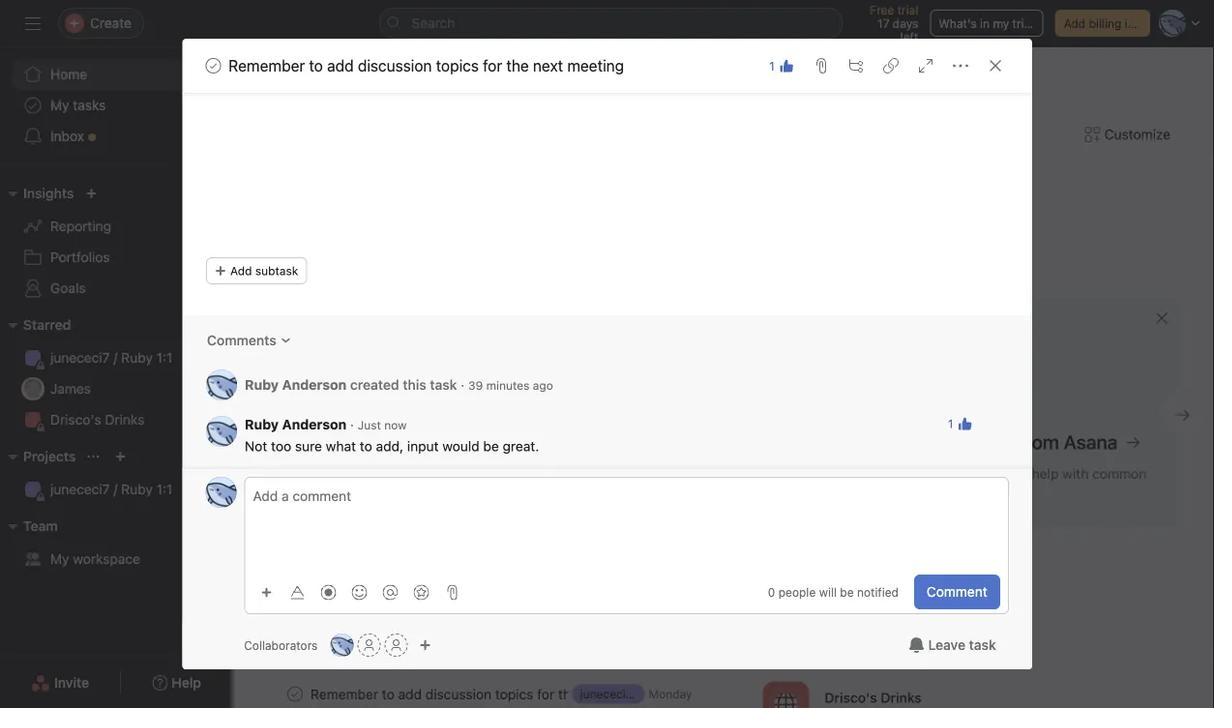 Task type: locate. For each thing, give the bounding box(es) containing it.
will
[[819, 586, 837, 599]]

0 horizontal spatial completed image
[[201, 54, 225, 77]]

drinks up projects element
[[105, 412, 144, 428]]

1 horizontal spatial 1 button
[[942, 411, 978, 438]]

remember to add discussion topics for the next meeting down add or remove collaborators icon
[[311, 686, 663, 702]]

james
[[50, 381, 91, 397]]

1 button inside main content
[[942, 411, 978, 438]]

add or remove collaborators image
[[419, 640, 431, 651]]

remember for completed checkbox
[[311, 686, 378, 702]]

drisco's drinks inside the 'starred' element
[[50, 412, 144, 428]]

1 horizontal spatial remember
[[311, 686, 378, 702]]

0 vertical spatial ruby anderson link
[[244, 377, 346, 393]]

more actions for this task image
[[953, 58, 968, 74]]

task for leave task
[[969, 637, 996, 653]]

0 vertical spatial my
[[50, 97, 69, 113]]

/ inside the 'starred' element
[[113, 350, 117, 366]]

my for my tasks
[[50, 97, 69, 113]]

0 vertical spatial /
[[113, 350, 117, 366]]

1 button
[[764, 52, 800, 79], [942, 411, 978, 438]]

anderson for ·
[[281, 417, 346, 433]]

drinks inside the 'starred' element
[[105, 412, 144, 428]]

meeting
[[567, 57, 624, 75], [612, 686, 663, 702]]

remember to add discussion topics for the next meeting down search
[[229, 57, 624, 75]]

completed button
[[516, 604, 586, 629]]

create task
[[312, 647, 376, 660]]

ruby anderson link for created
[[244, 377, 346, 393]]

0 vertical spatial topics
[[436, 57, 479, 75]]

2 vertical spatial 1:1
[[673, 687, 687, 701]]

be inside main content
[[483, 439, 498, 455]]

1 vertical spatial add
[[230, 265, 251, 278]]

2 horizontal spatial task
[[969, 637, 996, 653]]

0 vertical spatial for
[[483, 57, 502, 75]]

for inside dialog
[[483, 57, 502, 75]]

add inside button
[[1064, 16, 1086, 30]]

projects
[[23, 448, 76, 464], [755, 571, 826, 594]]

17
[[878, 16, 890, 30]]

drisco's down james
[[50, 412, 101, 428]]

2 vertical spatial junececi7 / ruby 1:1
[[580, 687, 687, 701]]

1:1 for junececi7 / ruby 1:1 link inside the projects element
[[156, 481, 173, 497]]

0 vertical spatial drisco's
[[50, 412, 101, 428]]

/ inside projects element
[[113, 481, 117, 497]]

leave
[[928, 637, 966, 653]]

goals link
[[12, 273, 221, 304]]

1 horizontal spatial drinks
[[881, 690, 922, 706]]

0 vertical spatial anderson
[[281, 377, 346, 393]]

my left the tasks
[[50, 97, 69, 113]]

anderson up sure
[[281, 417, 346, 433]]

anderson
[[281, 377, 346, 393], [281, 417, 346, 433]]

0 vertical spatial discussion
[[358, 57, 432, 75]]

completed image
[[201, 54, 225, 77], [283, 683, 307, 706]]

starred button
[[0, 313, 71, 337]]

0 horizontal spatial for
[[483, 57, 502, 75]]

0 vertical spatial junececi7 / ruby 1:1
[[50, 350, 173, 366]]

1 horizontal spatial add
[[1064, 16, 1086, 30]]

0 vertical spatial drinks
[[105, 412, 144, 428]]

1 button for remember to add discussion topics for the next meeting
[[764, 52, 800, 79]]

meeting for completed option
[[567, 57, 624, 75]]

task right create
[[352, 647, 376, 660]]

0 vertical spatial projects
[[23, 448, 76, 464]]

trial
[[898, 3, 918, 16]]

0 vertical spatial add
[[327, 57, 354, 75]]

0 vertical spatial remember
[[229, 57, 305, 75]]

formatting image
[[290, 585, 305, 600]]

0 horizontal spatial drisco's drinks link
[[12, 404, 221, 435]]

monday button
[[649, 687, 692, 701]]

remember to add discussion topics for the next meeting for completed option
[[229, 57, 624, 75]]

ruby anderson link
[[244, 377, 346, 393], [244, 417, 346, 433]]

remember to add discussion topics for the next meeting
[[229, 57, 624, 75], [311, 686, 663, 702]]

next inside dialog
[[533, 57, 563, 75]]

discussion down add or remove collaborators icon
[[426, 686, 492, 702]]

discussion for completed option
[[358, 57, 432, 75]]

·
[[460, 377, 464, 393], [350, 417, 353, 433]]

for for completed image associated with completed checkbox
[[537, 686, 554, 702]]

junececi7 inside the 'starred' element
[[50, 350, 110, 366]]

anderson up "ruby anderson · just now"
[[281, 377, 346, 393]]

remember down create task
[[311, 686, 378, 702]]

0 horizontal spatial projects
[[23, 448, 76, 464]]

1 vertical spatial next
[[582, 686, 609, 702]]

0 vertical spatial junececi7 / ruby 1:1 link
[[12, 342, 221, 373]]

0 vertical spatial remember to add discussion topics for the next meeting
[[229, 57, 624, 75]]

1 vertical spatial meeting
[[612, 686, 663, 702]]

1 vertical spatial my
[[50, 551, 69, 567]]

1 horizontal spatial ·
[[460, 377, 464, 393]]

portfolios link
[[12, 242, 221, 273]]

0 horizontal spatial drisco's
[[50, 412, 101, 428]]

the
[[506, 57, 529, 75], [558, 686, 578, 702]]

main content containing comments
[[182, 0, 1032, 482]]

1 vertical spatial completed image
[[283, 683, 307, 706]]

0 horizontal spatial drisco's drinks
[[50, 412, 144, 428]]

drisco's drinks link down leave task button
[[755, 679, 1160, 708]]

add
[[327, 57, 354, 75], [398, 686, 422, 702]]

hide sidebar image
[[25, 15, 41, 31]]

next down the search list box
[[533, 57, 563, 75]]

ruby anderson link up sure
[[244, 417, 346, 433]]

add left billing
[[1064, 16, 1086, 30]]

toolbar
[[253, 578, 466, 606]]

0 horizontal spatial topics
[[436, 57, 479, 75]]

drisco's drinks down james
[[50, 412, 144, 428]]

record a video image
[[320, 585, 336, 600]]

input
[[406, 439, 438, 455]]

junececi7 / ruby 1:1 inside the 'starred' element
[[50, 350, 173, 366]]

0 horizontal spatial next
[[533, 57, 563, 75]]

1 horizontal spatial next
[[582, 686, 609, 702]]

be right will
[[840, 586, 854, 599]]

1 vertical spatial for
[[537, 686, 554, 702]]

remember for completed option
[[229, 57, 305, 75]]

projects element
[[0, 439, 232, 509]]

1 vertical spatial remember to add discussion topics for the next meeting
[[311, 686, 663, 702]]

projects down ja
[[23, 448, 76, 464]]

not
[[244, 439, 267, 455]]

topics for completed checkbox
[[495, 686, 534, 702]]

0 vertical spatial 1:1
[[156, 350, 173, 366]]

remember
[[229, 57, 305, 75], [311, 686, 378, 702]]

not too sure what to add, input would be great.
[[244, 439, 538, 455]]

topics down completed button
[[495, 686, 534, 702]]

1 horizontal spatial drisco's drinks link
[[755, 679, 1160, 708]]

1 vertical spatial projects
[[755, 571, 826, 594]]

globe image
[[774, 693, 798, 708]]

next for completed option
[[533, 57, 563, 75]]

comment button
[[914, 575, 1000, 610]]

task right "leave"
[[969, 637, 996, 653]]

· left just
[[350, 417, 353, 433]]

1 horizontal spatial 1
[[947, 417, 953, 431]]

2 vertical spatial junececi7 / ruby 1:1 link
[[572, 684, 687, 704]]

1 horizontal spatial projects
[[755, 571, 826, 594]]

0 vertical spatial drisco's drinks
[[50, 412, 144, 428]]

1 vertical spatial discussion
[[426, 686, 492, 702]]

topics down search
[[436, 57, 479, 75]]

1 for remember to add discussion topics for the next meeting
[[769, 59, 775, 73]]

my
[[50, 97, 69, 113], [50, 551, 69, 567]]

the inside dialog
[[506, 57, 529, 75]]

overdue button
[[438, 604, 492, 629]]

this
[[402, 377, 426, 393]]

drisco's
[[50, 412, 101, 428], [825, 690, 877, 706]]

my inside my tasks link
[[50, 97, 69, 113]]

0 horizontal spatial the
[[506, 57, 529, 75]]

billing
[[1089, 16, 1122, 30]]

0 vertical spatial drisco's drinks link
[[12, 404, 221, 435]]

drisco's drinks down create project
[[825, 690, 922, 706]]

drisco's drinks link up projects element
[[12, 404, 221, 435]]

/ up teams element
[[113, 481, 117, 497]]

add subtask image
[[848, 58, 864, 74]]

task inside button
[[352, 647, 376, 660]]

my tasks
[[50, 97, 106, 113]]

task inside button
[[969, 637, 996, 653]]

free
[[870, 3, 894, 16]]

junececi7
[[50, 350, 110, 366], [50, 481, 110, 497], [580, 687, 632, 701]]

0 vertical spatial meeting
[[567, 57, 624, 75]]

main content
[[182, 0, 1032, 482]]

task
[[429, 377, 456, 393], [969, 637, 996, 653], [352, 647, 376, 660]]

junececi7 down projects 'dropdown button'
[[50, 481, 110, 497]]

the for completed image associated with completed option
[[506, 57, 529, 75]]

1 horizontal spatial task
[[429, 377, 456, 393]]

what's
[[939, 16, 977, 30]]

drinks down create project
[[881, 690, 922, 706]]

remember right completed option
[[229, 57, 305, 75]]

next for completed checkbox
[[582, 686, 609, 702]]

1 vertical spatial be
[[840, 586, 854, 599]]

1 vertical spatial remember
[[311, 686, 378, 702]]

2 vertical spatial /
[[636, 687, 639, 701]]

1 vertical spatial anderson
[[281, 417, 346, 433]]

ra
[[213, 379, 229, 392], [213, 425, 229, 439], [213, 486, 229, 499], [301, 577, 321, 595], [334, 639, 350, 652]]

junececi7 / ruby 1:1 link
[[12, 342, 221, 373], [12, 474, 221, 505], [572, 684, 687, 704]]

0 vertical spatial 1
[[769, 59, 775, 73]]

0 vertical spatial add
[[1064, 16, 1086, 30]]

0 vertical spatial next
[[533, 57, 563, 75]]

0 vertical spatial 1 button
[[764, 52, 800, 79]]

discussion inside dialog
[[358, 57, 432, 75]]

1:1 for topmost junececi7 / ruby 1:1 link
[[156, 350, 173, 366]]

discussion down search
[[358, 57, 432, 75]]

0 horizontal spatial 1
[[769, 59, 775, 73]]

1
[[769, 59, 775, 73], [947, 417, 953, 431]]

junececi7 / ruby 1:1
[[50, 350, 173, 366], [50, 481, 173, 497], [580, 687, 687, 701]]

1 vertical spatial 1
[[947, 417, 953, 431]]

1 vertical spatial the
[[558, 686, 578, 702]]

completed image for completed checkbox
[[283, 683, 307, 706]]

1 vertical spatial ruby anderson link
[[244, 417, 346, 433]]

/ down goals link at top left
[[113, 350, 117, 366]]

ruby inside projects element
[[121, 481, 153, 497]]

junececi7 / ruby 1:1 for junececi7 / ruby 1:1 link inside the projects element
[[50, 481, 173, 497]]

just
[[357, 419, 380, 432]]

/ left monday on the right bottom
[[636, 687, 639, 701]]

customize
[[1105, 126, 1171, 142]]

drisco's down create project
[[825, 690, 877, 706]]

1 horizontal spatial add
[[398, 686, 422, 702]]

2 ruby anderson link from the top
[[244, 417, 346, 433]]

1:1 inside the 'starred' element
[[156, 350, 173, 366]]

create project
[[825, 631, 916, 647]]

workspace
[[73, 551, 140, 567]]

add inside 'button'
[[230, 265, 251, 278]]

/
[[113, 350, 117, 366], [113, 481, 117, 497], [636, 687, 639, 701]]

the for completed image associated with completed checkbox
[[558, 686, 578, 702]]

my tasks
[[349, 573, 427, 595]]

1 vertical spatial topics
[[495, 686, 534, 702]]

junececi7 up james
[[50, 350, 110, 366]]

1 vertical spatial drisco's
[[825, 690, 877, 706]]

junececi7 / ruby 1:1 link inside projects element
[[12, 474, 221, 505]]

remember inside dialog
[[229, 57, 305, 75]]

ruby
[[121, 350, 153, 366], [244, 377, 278, 393], [244, 417, 278, 433], [121, 481, 153, 497], [642, 687, 670, 701]]

meeting inside remember to add discussion topics for the next meeting dialog
[[567, 57, 624, 75]]

1 vertical spatial junececi7
[[50, 481, 110, 497]]

1 vertical spatial add
[[398, 686, 422, 702]]

overdue
[[438, 604, 492, 620]]

my down team
[[50, 551, 69, 567]]

· left 39 on the left bottom of the page
[[460, 377, 464, 393]]

0 horizontal spatial task
[[352, 647, 376, 660]]

to inside main content
[[359, 439, 372, 455]]

1 horizontal spatial drisco's drinks
[[825, 690, 922, 706]]

scroll card carousel right image
[[1175, 407, 1191, 423]]

ruby anderson link for ·
[[244, 417, 346, 433]]

ruby anderson link up "ruby anderson · just now"
[[244, 377, 346, 393]]

0 horizontal spatial ·
[[350, 417, 353, 433]]

1 horizontal spatial drisco's
[[825, 690, 877, 706]]

add left subtask
[[230, 265, 251, 278]]

invite button
[[18, 666, 102, 700]]

junececi7 / ruby 1:1 inside projects element
[[50, 481, 173, 497]]

teams element
[[0, 509, 232, 579]]

insert an object image
[[260, 587, 272, 598]]

topics inside dialog
[[436, 57, 479, 75]]

add inside dialog
[[327, 57, 354, 75]]

1 vertical spatial junececi7 / ruby 1:1 link
[[12, 474, 221, 505]]

projects left notified on the right bottom of page
[[755, 571, 826, 594]]

for
[[483, 57, 502, 75], [537, 686, 554, 702]]

1:1 inside projects element
[[156, 481, 173, 497]]

0 people will be notified
[[768, 586, 899, 599]]

1 horizontal spatial the
[[558, 686, 578, 702]]

0 horizontal spatial drinks
[[105, 412, 144, 428]]

1 ruby anderson link from the top
[[244, 377, 346, 393]]

to
[[309, 57, 323, 75], [318, 256, 335, 279], [359, 439, 372, 455], [382, 686, 395, 702]]

my inside my workspace link
[[50, 551, 69, 567]]

Completed checkbox
[[201, 54, 225, 77]]

2 my from the top
[[50, 551, 69, 567]]

0 horizontal spatial add
[[327, 57, 354, 75]]

2 anderson from the top
[[281, 417, 346, 433]]

1 for ·
[[947, 417, 953, 431]]

1 vertical spatial drinks
[[881, 690, 922, 706]]

1 horizontal spatial topics
[[495, 686, 534, 702]]

0 horizontal spatial add
[[230, 265, 251, 278]]

drinks
[[105, 412, 144, 428], [881, 690, 922, 706]]

1 vertical spatial /
[[113, 481, 117, 497]]

attach a file or paste an image image
[[444, 585, 460, 600]]

subtask
[[255, 265, 298, 278]]

junececi7 for topmost junececi7 / ruby 1:1 link
[[50, 350, 110, 366]]

upcoming button
[[349, 604, 415, 629]]

0 vertical spatial be
[[483, 439, 498, 455]]

drisco's drinks
[[50, 412, 144, 428], [825, 690, 922, 706]]

1 vertical spatial 1 button
[[942, 411, 978, 438]]

task right "this"
[[429, 377, 456, 393]]

add,
[[375, 439, 403, 455]]

0 horizontal spatial remember
[[229, 57, 305, 75]]

next left monday on the right bottom
[[582, 686, 609, 702]]

ruby anderson · just now
[[244, 417, 406, 433]]

remember to add discussion topics for the next meeting inside dialog
[[229, 57, 624, 75]]

0 vertical spatial junececi7
[[50, 350, 110, 366]]

drisco's drinks link
[[12, 404, 221, 435], [755, 679, 1160, 708]]

0 horizontal spatial 1 button
[[764, 52, 800, 79]]

full screen image
[[918, 58, 933, 74]]

1 horizontal spatial for
[[537, 686, 554, 702]]

remember to add discussion topics for the next meeting for completed checkbox
[[311, 686, 663, 702]]

toolbar inside remember to add discussion topics for the next meeting dialog
[[253, 578, 466, 606]]

1 vertical spatial 1:1
[[156, 481, 173, 497]]

1 my from the top
[[50, 97, 69, 113]]

1 horizontal spatial completed image
[[283, 683, 307, 706]]

1 anderson from the top
[[281, 377, 346, 393]]

be left great.
[[483, 439, 498, 455]]

appreciations image
[[413, 585, 429, 600]]

leave task
[[928, 637, 996, 653]]

0 horizontal spatial be
[[483, 439, 498, 455]]

0 vertical spatial the
[[506, 57, 529, 75]]

junececi7 left monday on the right bottom
[[580, 687, 632, 701]]

junececi7 inside projects element
[[50, 481, 110, 497]]

0 vertical spatial completed image
[[201, 54, 225, 77]]

insights button
[[0, 182, 74, 205]]

ago
[[532, 379, 552, 393]]

1 vertical spatial junececi7 / ruby 1:1
[[50, 481, 173, 497]]



Task type: describe. For each thing, give the bounding box(es) containing it.
my workspace link
[[12, 544, 221, 575]]

people
[[779, 586, 816, 599]]

my
[[993, 16, 1009, 30]]

reporting
[[50, 218, 111, 234]]

1 button for ·
[[942, 411, 978, 438]]

days
[[893, 16, 918, 30]]

tasks
[[73, 97, 106, 113]]

meeting for completed checkbox
[[612, 686, 663, 702]]

add for completed option
[[327, 57, 354, 75]]

add billing info
[[1064, 16, 1145, 30]]

global element
[[0, 47, 232, 164]]

comments button
[[194, 324, 304, 358]]

drisco's inside the 'starred' element
[[50, 412, 101, 428]]

create project link
[[755, 610, 1160, 671]]

/ for topmost junececi7 / ruby 1:1 link
[[113, 350, 117, 366]]

2 vertical spatial junececi7
[[580, 687, 632, 701]]

junececi7 / ruby 1:1 for topmost junececi7 / ruby 1:1 link
[[50, 350, 173, 366]]

1 vertical spatial ·
[[350, 417, 353, 433]]

would
[[442, 439, 479, 455]]

inbox
[[50, 128, 84, 144]]

task inside main content
[[429, 377, 456, 393]]

add for add billing info
[[1064, 16, 1086, 30]]

my tasks link
[[12, 90, 221, 121]]

great.
[[502, 439, 538, 455]]

projects inside 'dropdown button'
[[23, 448, 76, 464]]

39
[[468, 379, 482, 393]]

collapse task pane image
[[988, 58, 1003, 74]]

what
[[325, 439, 355, 455]]

trial?
[[1013, 16, 1039, 30]]

0
[[768, 586, 775, 599]]

created
[[350, 377, 398, 393]]

topics for completed option
[[436, 57, 479, 75]]

invite
[[54, 675, 89, 691]]

remember to add discussion topics for the next meeting dialog
[[182, 0, 1032, 670]]

completed
[[516, 604, 586, 620]]

projects button
[[0, 445, 76, 468]]

comment
[[927, 584, 988, 600]]

in
[[980, 16, 990, 30]]

get started
[[340, 256, 435, 279]]

add for completed checkbox
[[398, 686, 422, 702]]

what's in my trial?
[[939, 16, 1039, 30]]

reporting link
[[12, 211, 221, 242]]

home
[[50, 66, 87, 82]]

ruby inside the 'starred' element
[[121, 350, 153, 366]]

1 vertical spatial drisco's drinks
[[825, 690, 922, 706]]

comments
[[206, 333, 276, 349]]

at mention image
[[382, 585, 398, 600]]

free trial 17 days left
[[870, 3, 918, 44]]

1 horizontal spatial be
[[840, 586, 854, 599]]

create task button
[[287, 640, 381, 667]]

insights element
[[0, 176, 232, 308]]

steps
[[263, 256, 313, 279]]

starred
[[23, 317, 71, 333]]

minutes
[[486, 379, 529, 393]]

customize button
[[1073, 117, 1183, 152]]

description document
[[184, 65, 1009, 181]]

inbox link
[[12, 121, 221, 152]]

attachments: add a file to this task, remember to add discussion topics for the next meeting image
[[813, 58, 829, 74]]

copy task link image
[[883, 58, 899, 74]]

team
[[23, 518, 58, 534]]

/ for junececi7 / ruby 1:1 link inside the projects element
[[113, 481, 117, 497]]

search list box
[[379, 8, 843, 39]]

anderson for created
[[281, 377, 346, 393]]

search button
[[379, 8, 843, 39]]

sure
[[294, 439, 321, 455]]

starred element
[[0, 308, 232, 439]]

discussion for completed checkbox
[[426, 686, 492, 702]]

emoji image
[[351, 585, 367, 600]]

completed image for completed option
[[201, 54, 225, 77]]

add subtask
[[230, 265, 298, 278]]

task for create task
[[352, 647, 376, 660]]

my for my workspace
[[50, 551, 69, 567]]

too
[[270, 439, 291, 455]]

what's in my trial? button
[[930, 10, 1044, 37]]

0 vertical spatial ·
[[460, 377, 464, 393]]

1 vertical spatial drisco's drinks link
[[755, 679, 1160, 708]]

steps to get started
[[263, 256, 435, 279]]

info
[[1125, 16, 1145, 30]]

drisco's drinks link inside the 'starred' element
[[12, 404, 221, 435]]

portfolios
[[50, 249, 110, 265]]

add for add subtask
[[230, 265, 251, 278]]

upcoming
[[349, 604, 415, 620]]

home link
[[12, 59, 221, 90]]

notified
[[857, 586, 899, 599]]

for for completed image associated with completed option
[[483, 57, 502, 75]]

ruby anderson created this task · 39 minutes ago
[[244, 377, 552, 393]]

left
[[900, 30, 918, 44]]

leave task button
[[896, 628, 1009, 663]]

team button
[[0, 515, 58, 538]]

search
[[412, 15, 455, 31]]

my tasks link
[[349, 571, 691, 598]]

create
[[312, 647, 349, 660]]

insights
[[23, 185, 74, 201]]

junececi7 for junececi7 / ruby 1:1 link inside the projects element
[[50, 481, 110, 497]]

goals
[[50, 280, 86, 296]]

my workspace
[[50, 551, 140, 567]]

add billing info button
[[1055, 10, 1150, 37]]

add subtask button
[[205, 258, 306, 285]]

ja
[[27, 382, 39, 396]]

now
[[384, 419, 406, 432]]

monday
[[649, 687, 692, 701]]

Completed checkbox
[[283, 683, 307, 706]]

collaborators
[[244, 639, 318, 652]]



Task type: vqa. For each thing, say whether or not it's contained in the screenshot.
junececi7 / Ruby 1:1 LINK
yes



